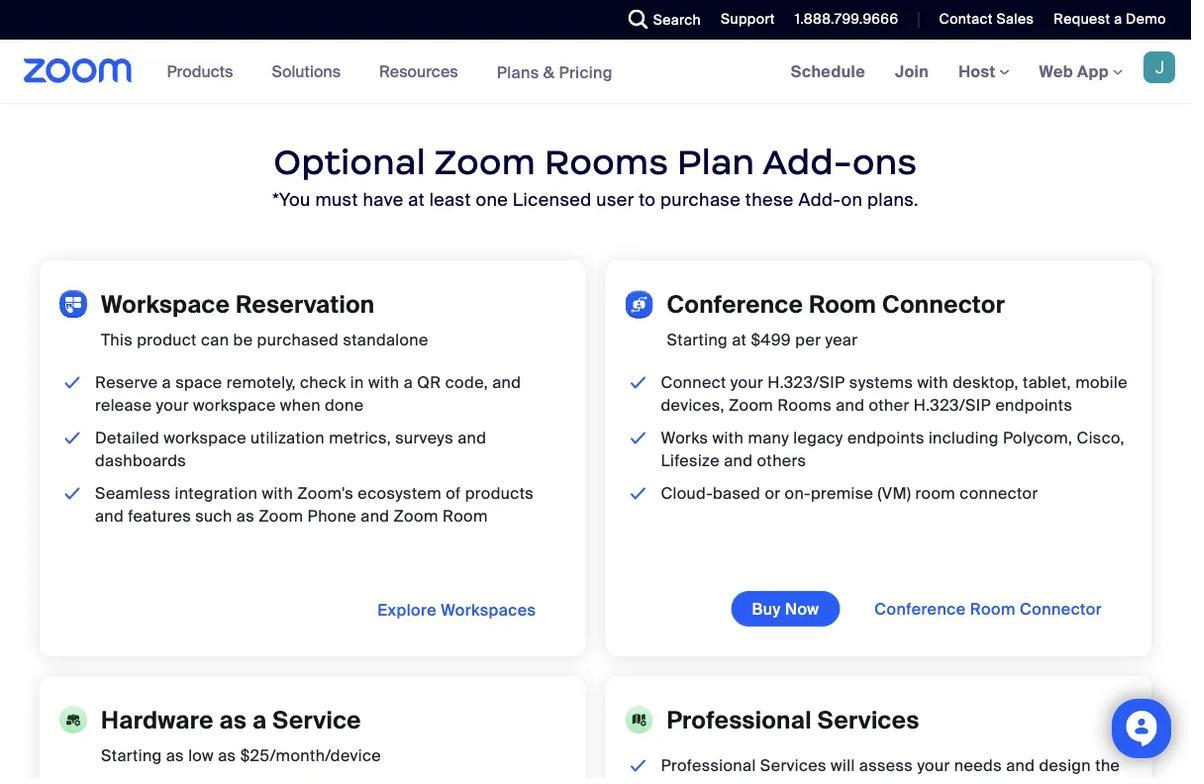 Task type: describe. For each thing, give the bounding box(es) containing it.
of
[[446, 483, 461, 504]]

1.888.799.9666 button up schedule
[[780, 0, 904, 40]]

for
[[829, 778, 850, 778]]

conference room connector link
[[855, 592, 1122, 626]]

pricing
[[559, 62, 613, 82]]

your inside reserve a space remotely, check in with a qr code, and release your workspace when done
[[156, 395, 189, 416]]

mobile
[[1076, 372, 1128, 393]]

as inside seamless integration with zoom's ecosystem of products and features such as zoom phone and zoom room
[[237, 506, 255, 527]]

as right the 'low'
[[218, 746, 236, 766]]

detailed
[[95, 428, 159, 448]]

products
[[465, 483, 534, 504]]

standalone
[[343, 330, 429, 350]]

1 vertical spatial h.323/sip
[[914, 395, 992, 416]]

connector for conference room connector
[[1020, 599, 1102, 619]]

demo
[[1126, 10, 1167, 28]]

banner containing products
[[0, 40, 1191, 104]]

1.888.799.9666 button up the 'schedule' link
[[795, 10, 899, 28]]

done
[[325, 395, 364, 416]]

connector
[[960, 483, 1038, 504]]

low
[[188, 746, 214, 766]]

detailed workspace utilization metrics, surveys and dashboards
[[95, 428, 487, 471]]

rooms inside the connect your h.323/sip systems with desktop, tablet, mobile devices, zoom rooms and other h.323/sip endpoints
[[778, 395, 832, 416]]

your down assess
[[854, 778, 887, 778]]

this
[[101, 330, 133, 350]]

buy
[[752, 599, 781, 619]]

products
[[167, 61, 233, 82]]

legacy
[[793, 428, 843, 448]]

buy now link
[[731, 591, 840, 627]]

request a demo
[[1054, 10, 1167, 28]]

contact up the host
[[939, 10, 993, 28]]

and down ecosystem
[[361, 506, 390, 527]]

design
[[1039, 755, 1091, 776]]

hardware
[[101, 705, 214, 736]]

host
[[959, 61, 1000, 82]]

now
[[785, 599, 819, 619]]

a left demo
[[1114, 10, 1122, 28]]

with inside works with many legacy endpoints including polycom, cisco, lifesize and others
[[713, 428, 744, 448]]

ok image for seamless integration with zoom's ecosystem of products and features such as zoom phone and zoom room
[[60, 482, 85, 505]]

room inside seamless integration with zoom's ecosystem of products and features such as zoom phone and zoom room
[[443, 506, 488, 527]]

endpoints inside the connect your h.323/sip systems with desktop, tablet, mobile devices, zoom rooms and other h.323/sip endpoints
[[996, 395, 1073, 416]]

premise
[[811, 483, 874, 504]]

solutions button
[[272, 40, 350, 103]]

and down seamless
[[95, 506, 124, 527]]

least
[[429, 188, 471, 211]]

profile picture image
[[1144, 51, 1176, 83]]

contact up host dropdown button on the right top
[[963, 18, 1025, 39]]

(vm)
[[878, 483, 911, 504]]

cloud-based or on-premise (vm) room connector
[[661, 483, 1038, 504]]

professional for professional services
[[667, 705, 812, 736]]

workspace inside reserve a space remotely, check in with a qr code, and release your workspace when done
[[193, 395, 276, 416]]

works with many legacy endpoints including polycom, cisco, lifesize and others
[[661, 428, 1125, 471]]

conference room connector starting at $499 per year
[[667, 289, 1005, 350]]

with inside seamless integration with zoom's ecosystem of products and features such as zoom phone and zoom room
[[262, 483, 293, 504]]

zoom inside optional zoom rooms plan add-ons *you must have at least one licensed user to purchase these add-on plans.
[[435, 140, 536, 184]]

$25/month/device
[[240, 746, 381, 766]]

optional zoom rooms plan add-ons *you must have at least one licensed user to purchase these add-on plans.
[[273, 140, 919, 211]]

not
[[98, 53, 117, 68]]

conference room connector
[[875, 599, 1102, 619]]

with inside the connect your h.323/sip systems with desktop, tablet, mobile devices, zoom rooms and other h.323/sip endpoints
[[917, 372, 949, 393]]

and inside reserve a space remotely, check in with a qr code, and release your workspace when done
[[492, 372, 521, 393]]

search button
[[614, 0, 706, 40]]

sales up host dropdown button on the right top
[[997, 10, 1034, 28]]

these
[[746, 188, 794, 211]]

code,
[[445, 372, 488, 393]]

your up meeting
[[917, 755, 950, 776]]

many
[[748, 428, 789, 448]]

polycom,
[[1003, 428, 1073, 448]]

resources
[[379, 61, 458, 82]]

services for professional services
[[818, 705, 920, 736]]

plans & pricing
[[497, 62, 613, 82]]

user
[[596, 188, 634, 211]]

such
[[195, 506, 232, 527]]

devices,
[[661, 395, 725, 416]]

reserve a space remotely, check in with a qr code, and release your workspace when done
[[95, 372, 521, 416]]

room
[[916, 483, 956, 504]]

web app
[[1039, 61, 1109, 82]]

and inside works with many legacy endpoints including polycom, cisco, lifesize and others
[[724, 450, 753, 471]]

web app button
[[1039, 61, 1123, 82]]

ons
[[853, 140, 917, 184]]

on
[[841, 188, 863, 211]]

phone
[[308, 506, 357, 527]]

solutions
[[272, 61, 341, 82]]

cloud-
[[661, 483, 713, 504]]

1 vertical spatial add-
[[799, 188, 841, 211]]

ok image for cloud-based or on-premise (vm) room connector
[[626, 482, 651, 505]]

plans
[[497, 62, 539, 82]]

schedule link
[[776, 40, 880, 103]]

integration
[[175, 483, 258, 504]]

qr
[[417, 372, 441, 393]]

purchase
[[661, 188, 741, 211]]

products button
[[167, 40, 242, 103]]

resources button
[[379, 40, 467, 103]]

buy now
[[752, 599, 819, 619]]

ok image for reserve a space remotely, check in with a qr code, and release your workspace when done
[[60, 371, 85, 394]]

hardware as a service starting as low as $25/month/device
[[101, 705, 381, 766]]

optimal
[[661, 778, 719, 778]]

must
[[315, 188, 358, 211]]

explore
[[378, 599, 437, 620]]

to
[[639, 188, 656, 211]]

reserve
[[95, 372, 158, 393]]

as right 'hardware'
[[219, 705, 247, 736]]

0 vertical spatial add-
[[763, 140, 853, 184]]

zoom logo image
[[24, 58, 132, 83]]

app
[[1077, 61, 1109, 82]]

ok image for professional services will assess your needs and design the optimal configuration for your meeting spaces
[[626, 754, 651, 777]]

tablet,
[[1023, 372, 1071, 393]]

request
[[1054, 10, 1111, 28]]



Task type: locate. For each thing, give the bounding box(es) containing it.
0 horizontal spatial starting
[[101, 746, 162, 766]]

connector inside the "conference room connector starting at $499 per year"
[[882, 289, 1005, 320]]

hardware
[[167, 53, 221, 68]]

one
[[476, 188, 508, 211]]

0 vertical spatial connector
[[882, 289, 1005, 320]]

year
[[825, 330, 858, 350]]

zoom inside the connect your h.323/sip systems with desktop, tablet, mobile devices, zoom rooms and other h.323/sip endpoints
[[729, 395, 774, 416]]

0 vertical spatial professional
[[667, 705, 812, 736]]

ok image left detailed
[[60, 427, 85, 449]]

workspace reservation this product can be purchased standalone
[[101, 289, 429, 350]]

utilization
[[251, 428, 325, 448]]

professional up optimal
[[661, 755, 756, 776]]

with right in
[[368, 372, 400, 393]]

or
[[765, 483, 781, 504]]

licensed
[[513, 188, 592, 211]]

and up spaces
[[1006, 755, 1035, 776]]

h.323/sip down per
[[768, 372, 845, 393]]

services for professional services will assess your needs and design the optimal configuration for your meeting spaces
[[760, 755, 827, 776]]

support link
[[706, 0, 780, 40], [721, 10, 775, 28]]

0 vertical spatial workspace
[[193, 395, 276, 416]]

with inside reserve a space remotely, check in with a qr code, and release your workspace when done
[[368, 372, 400, 393]]

request a demo link
[[1039, 0, 1191, 40], [1054, 10, 1167, 28]]

meeting
[[891, 778, 954, 778]]

1 vertical spatial workspace
[[164, 428, 246, 448]]

0 vertical spatial ok image
[[626, 371, 651, 394]]

join
[[895, 61, 929, 82]]

and inside detailed workspace utilization metrics, surveys and dashboards
[[458, 428, 487, 448]]

as left the 'low'
[[166, 746, 184, 766]]

lifesize
[[661, 450, 720, 471]]

rooms up user
[[545, 140, 669, 184]]

needs
[[954, 755, 1002, 776]]

1 vertical spatial at
[[732, 330, 747, 350]]

release
[[95, 395, 152, 416]]

1 vertical spatial rooms
[[778, 395, 832, 416]]

with right systems
[[917, 372, 949, 393]]

h.323/sip up including
[[914, 395, 992, 416]]

0 horizontal spatial rooms
[[545, 140, 669, 184]]

and up based
[[724, 450, 753, 471]]

starting inside hardware as a service starting as low as $25/month/device
[[101, 746, 162, 766]]

0 horizontal spatial ok image
[[60, 427, 85, 449]]

remotely,
[[227, 372, 296, 393]]

1 horizontal spatial endpoints
[[996, 395, 1073, 416]]

1 horizontal spatial ok image
[[626, 371, 651, 394]]

join link
[[880, 40, 944, 103]]

ok image
[[60, 371, 85, 394], [626, 427, 651, 449], [60, 482, 85, 505], [626, 482, 651, 505], [626, 754, 651, 777]]

product
[[137, 330, 197, 350]]

as right such at the left bottom of page
[[237, 506, 255, 527]]

endpoints inside works with many legacy endpoints including polycom, cisco, lifesize and others
[[848, 428, 925, 448]]

1 horizontal spatial at
[[732, 330, 747, 350]]

ok image for detailed workspace utilization metrics, surveys and dashboards
[[60, 427, 85, 449]]

your
[[731, 372, 764, 393], [156, 395, 189, 416], [917, 755, 950, 776], [854, 778, 887, 778]]

1 vertical spatial endpoints
[[848, 428, 925, 448]]

1 vertical spatial professional
[[661, 755, 756, 776]]

2 vertical spatial room
[[970, 599, 1016, 619]]

1 horizontal spatial room
[[809, 289, 877, 320]]

per
[[795, 330, 821, 350]]

and right code,
[[492, 372, 521, 393]]

space
[[175, 372, 222, 393]]

dashboards
[[95, 450, 186, 471]]

meetings navigation
[[776, 40, 1191, 104]]

have
[[363, 188, 404, 211]]

workspace down space
[[164, 428, 246, 448]]

conference
[[667, 289, 803, 320], [875, 599, 966, 619]]

add-
[[763, 140, 853, 184], [799, 188, 841, 211]]

ok image left the connect
[[626, 371, 651, 394]]

a left qr
[[404, 372, 413, 393]]

and inside the connect your h.323/sip systems with desktop, tablet, mobile devices, zoom rooms and other h.323/sip endpoints
[[836, 395, 865, 416]]

workspace
[[101, 289, 230, 320]]

works
[[661, 428, 708, 448]]

rooms inside optional zoom rooms plan add-ons *you must have at least one licensed user to purchase these add-on plans.
[[545, 140, 669, 184]]

contact sales link
[[924, 0, 1039, 40], [934, 10, 1102, 49], [939, 10, 1034, 28]]

1 horizontal spatial h.323/sip
[[914, 395, 992, 416]]

based
[[713, 483, 761, 504]]

desktop,
[[953, 372, 1019, 393]]

0 horizontal spatial conference
[[667, 289, 803, 320]]

and right surveys
[[458, 428, 487, 448]]

0 vertical spatial conference
[[667, 289, 803, 320]]

sales up web
[[1029, 18, 1073, 39]]

starting
[[667, 330, 728, 350], [101, 746, 162, 766]]

zoom
[[435, 140, 536, 184], [729, 395, 774, 416], [259, 506, 303, 527], [394, 506, 438, 527]]

0 horizontal spatial connector
[[882, 289, 1005, 320]]

2 horizontal spatial room
[[970, 599, 1016, 619]]

0 vertical spatial services
[[818, 705, 920, 736]]

your down the $499
[[731, 372, 764, 393]]

zoom up 'one'
[[435, 140, 536, 184]]

a left service
[[252, 705, 267, 736]]

your inside the connect your h.323/sip systems with desktop, tablet, mobile devices, zoom rooms and other h.323/sip endpoints
[[731, 372, 764, 393]]

explore workspaces
[[378, 599, 536, 620]]

1.888.799.9666
[[795, 10, 899, 28]]

0 horizontal spatial h.323/sip
[[768, 372, 845, 393]]

support
[[721, 10, 775, 28]]

*you
[[273, 188, 311, 211]]

services up assess
[[818, 705, 920, 736]]

rooms up legacy
[[778, 395, 832, 416]]

&
[[543, 62, 555, 82]]

on-
[[785, 483, 811, 504]]

check
[[300, 372, 346, 393]]

conference inside the "conference room connector starting at $499 per year"
[[667, 289, 803, 320]]

conference for conference room connector
[[875, 599, 966, 619]]

room inside the "conference room connector starting at $499 per year"
[[809, 289, 877, 320]]

0 vertical spatial at
[[408, 188, 425, 211]]

sales
[[997, 10, 1034, 28], [1029, 18, 1073, 39]]

connector
[[882, 289, 1005, 320], [1020, 599, 1102, 619]]

room for conference room connector
[[970, 599, 1016, 619]]

1 vertical spatial starting
[[101, 746, 162, 766]]

h.323/sip
[[768, 372, 845, 393], [914, 395, 992, 416]]

professional services will assess your needs and design the optimal configuration for your meeting spaces
[[661, 755, 1120, 778]]

be
[[233, 330, 253, 350]]

can
[[201, 330, 229, 350]]

include
[[120, 53, 164, 68]]

your down space
[[156, 395, 189, 416]]

connector for conference room connector starting at $499 per year
[[882, 289, 1005, 320]]

services up the configuration at bottom
[[760, 755, 827, 776]]

with
[[368, 372, 400, 393], [917, 372, 949, 393], [713, 428, 744, 448], [262, 483, 293, 504]]

professional up the configuration at bottom
[[667, 705, 812, 736]]

1 horizontal spatial rooms
[[778, 395, 832, 416]]

0 horizontal spatial at
[[408, 188, 425, 211]]

0 horizontal spatial room
[[443, 506, 488, 527]]

0 vertical spatial rooms
[[545, 140, 669, 184]]

ok image for connect your h.323/sip systems with desktop, tablet, mobile devices, zoom rooms and other h.323/sip endpoints
[[626, 371, 651, 394]]

add- up the these on the top right of the page
[[763, 140, 853, 184]]

1 vertical spatial connector
[[1020, 599, 1102, 619]]

zoom down ecosystem
[[394, 506, 438, 527]]

optional
[[274, 140, 426, 184]]

conference for conference room connector starting at $499 per year
[[667, 289, 803, 320]]

1 vertical spatial services
[[760, 755, 827, 776]]

metrics,
[[329, 428, 391, 448]]

1 horizontal spatial starting
[[667, 330, 728, 350]]

endpoints down other
[[848, 428, 925, 448]]

the
[[1095, 755, 1120, 776]]

connect
[[661, 372, 727, 393]]

service
[[273, 705, 361, 736]]

add- right the these on the top right of the page
[[799, 188, 841, 211]]

services inside professional services will assess your needs and design the optimal configuration for your meeting spaces
[[760, 755, 827, 776]]

with down detailed workspace utilization metrics, surveys and dashboards
[[262, 483, 293, 504]]

endpoints down tablet,
[[996, 395, 1073, 416]]

assess
[[859, 755, 913, 776]]

at left the $499
[[732, 330, 747, 350]]

starting down 'hardware'
[[101, 746, 162, 766]]

1 horizontal spatial connector
[[1020, 599, 1102, 619]]

starting up the connect
[[667, 330, 728, 350]]

zoom up many
[[729, 395, 774, 416]]

0 horizontal spatial endpoints
[[848, 428, 925, 448]]

at inside optional zoom rooms plan add-ons *you must have at least one licensed user to purchase these add-on plans.
[[408, 188, 425, 211]]

room
[[809, 289, 877, 320], [443, 506, 488, 527], [970, 599, 1016, 619]]

0 vertical spatial starting
[[667, 330, 728, 350]]

when
[[280, 395, 321, 416]]

0 vertical spatial room
[[809, 289, 877, 320]]

a
[[1114, 10, 1122, 28], [162, 372, 171, 393], [404, 372, 413, 393], [252, 705, 267, 736]]

with left many
[[713, 428, 744, 448]]

product information navigation
[[152, 40, 628, 104]]

host button
[[959, 61, 1010, 82]]

1 vertical spatial room
[[443, 506, 488, 527]]

at inside the "conference room connector starting at $499 per year"
[[732, 330, 747, 350]]

a left space
[[162, 372, 171, 393]]

zoom down 'zoom's'
[[259, 506, 303, 527]]

seamless
[[95, 483, 171, 504]]

$499
[[751, 330, 791, 350]]

others
[[757, 450, 806, 471]]

a inside hardware as a service starting as low as $25/month/device
[[252, 705, 267, 736]]

room inside conference room connector link
[[970, 599, 1016, 619]]

features
[[128, 506, 191, 527]]

professional for professional services will assess your needs and design the optimal configuration for your meeting spaces
[[661, 755, 756, 776]]

and inside professional services will assess your needs and design the optimal configuration for your meeting spaces
[[1006, 755, 1035, 776]]

workspace
[[193, 395, 276, 416], [164, 428, 246, 448]]

* does not include hardware
[[59, 53, 221, 68]]

at right have
[[408, 188, 425, 211]]

professional
[[667, 705, 812, 736], [661, 755, 756, 776]]

endpoints
[[996, 395, 1073, 416], [848, 428, 925, 448]]

spaces
[[958, 778, 1014, 778]]

ecosystem
[[358, 483, 442, 504]]

1 horizontal spatial conference
[[875, 599, 966, 619]]

1 vertical spatial conference
[[875, 599, 966, 619]]

0 vertical spatial h.323/sip
[[768, 372, 845, 393]]

0 vertical spatial endpoints
[[996, 395, 1073, 416]]

systems
[[850, 372, 913, 393]]

1 vertical spatial ok image
[[60, 427, 85, 449]]

room for conference room connector starting at $499 per year
[[809, 289, 877, 320]]

*
[[59, 53, 64, 68]]

banner
[[0, 40, 1191, 104]]

professional services
[[667, 705, 920, 736]]

workspace down remotely,
[[193, 395, 276, 416]]

professional inside professional services will assess your needs and design the optimal configuration for your meeting spaces
[[661, 755, 756, 776]]

as
[[237, 506, 255, 527], [219, 705, 247, 736], [166, 746, 184, 766], [218, 746, 236, 766]]

ok image for works with many legacy endpoints including polycom, cisco, lifesize and others
[[626, 427, 651, 449]]

workspace inside detailed workspace utilization metrics, surveys and dashboards
[[164, 428, 246, 448]]

starting inside the "conference room connector starting at $499 per year"
[[667, 330, 728, 350]]

in
[[350, 372, 364, 393]]

ok image
[[626, 371, 651, 394], [60, 427, 85, 449]]

cisco,
[[1077, 428, 1125, 448]]

and down systems
[[836, 395, 865, 416]]



Task type: vqa. For each thing, say whether or not it's contained in the screenshot.
host
yes



